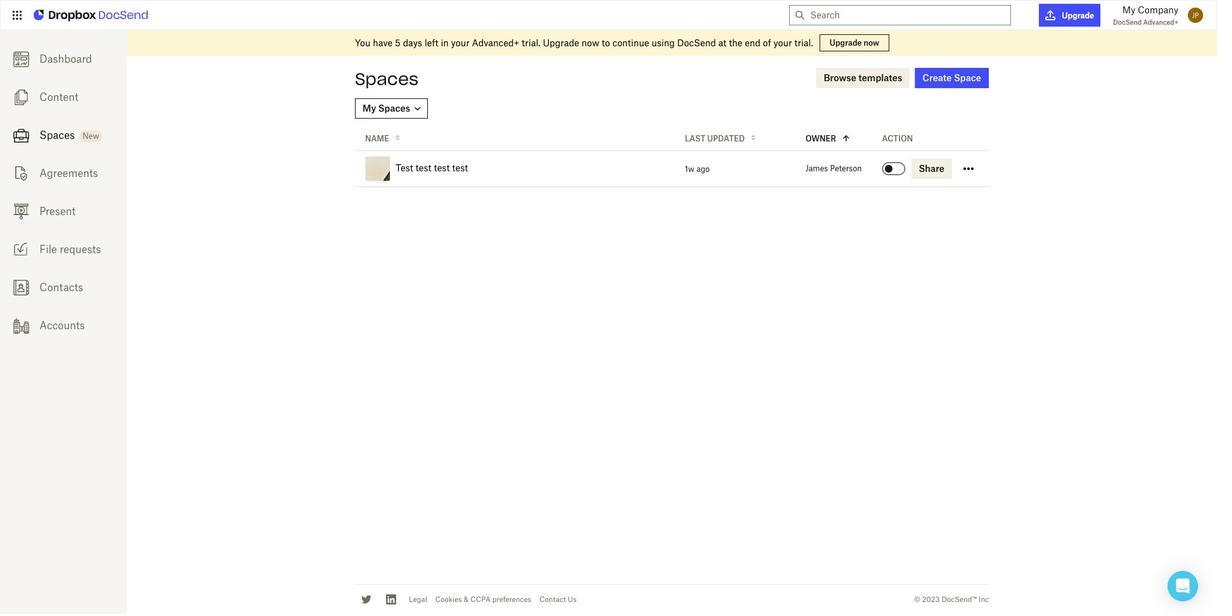 Task type: vqa. For each thing, say whether or not it's contained in the screenshot.
5
yes



Task type: describe. For each thing, give the bounding box(es) containing it.
advanced+ inside my company docsend advanced+
[[1144, 18, 1179, 26]]

test test test test thumbnail image
[[366, 157, 391, 182]]

upgrade for upgrade
[[1063, 10, 1095, 20]]

1 vertical spatial docsend
[[678, 37, 717, 48]]

1 trial. from the left
[[522, 37, 541, 48]]

docsend inside my company docsend advanced+
[[1114, 18, 1143, 26]]

1 your from the left
[[451, 37, 470, 48]]

my spaces
[[363, 103, 410, 114]]

sidebar dashboard image
[[13, 51, 29, 67]]

©
[[915, 595, 921, 604]]

preferences
[[493, 595, 532, 604]]

accounts
[[40, 319, 85, 332]]

contacts link
[[0, 268, 127, 306]]

Search text field
[[811, 6, 1006, 25]]

my company docsend advanced+
[[1114, 4, 1179, 26]]

using
[[652, 37, 675, 48]]

sidebar accounts image
[[13, 318, 29, 334]]

of
[[763, 37, 772, 48]]

space
[[955, 72, 982, 83]]

spaces inside "dropdown button"
[[378, 103, 410, 114]]

you have 5 days left in your advanced+ trial. upgrade now to continue using docsend at the end of your trial.
[[355, 37, 814, 48]]

share
[[920, 163, 945, 174]]

table containing test test test test
[[355, 126, 990, 187]]

create space button
[[916, 68, 990, 88]]

receive image
[[13, 242, 29, 257]]

legal
[[409, 595, 427, 604]]

0 horizontal spatial now
[[582, 37, 600, 48]]

create space
[[923, 72, 982, 83]]

upgrade button
[[1040, 4, 1101, 27]]

james
[[806, 164, 829, 173]]

company
[[1139, 4, 1179, 15]]

us
[[568, 595, 577, 604]]

at
[[719, 37, 727, 48]]

name
[[365, 134, 389, 143]]

owner button
[[806, 131, 862, 145]]

dashboard link
[[0, 40, 127, 78]]

2 your from the left
[[774, 37, 793, 48]]

continue
[[613, 37, 650, 48]]

contact us
[[540, 595, 577, 604]]

2 test from the left
[[434, 162, 450, 173]]

peterson
[[831, 164, 862, 173]]

new
[[83, 131, 99, 141]]

ago
[[697, 164, 710, 173]]

contacts
[[40, 281, 83, 294]]

last updated
[[685, 134, 745, 143]]

contact us link
[[540, 595, 577, 604]]

contact
[[540, 595, 566, 604]]

spaces for spaces
[[355, 69, 419, 89]]

file requests
[[40, 243, 101, 256]]

spaces new
[[40, 129, 99, 141]]

sidebar present image
[[13, 203, 29, 219]]

upgrade now
[[830, 38, 880, 48]]



Task type: locate. For each thing, give the bounding box(es) containing it.
1 vertical spatial advanced+
[[472, 37, 520, 48]]

1 horizontal spatial upgrade
[[830, 38, 862, 48]]

cookies & ccpa preferences
[[436, 595, 532, 604]]

present
[[40, 205, 76, 218]]

name button
[[365, 131, 665, 145]]

agreements link
[[0, 154, 127, 192]]

0 horizontal spatial my
[[363, 103, 376, 114]]

0 vertical spatial my
[[1123, 4, 1136, 15]]

jp button
[[1186, 4, 1207, 26]]

you
[[355, 37, 371, 48]]

present link
[[0, 192, 127, 230]]

upgrade now link
[[820, 34, 890, 51]]

sidebar spaces image
[[13, 127, 29, 143]]

upgrade right upgrade image
[[1063, 10, 1095, 20]]

my spaces button
[[355, 98, 428, 119]]

1 horizontal spatial your
[[774, 37, 793, 48]]

2 horizontal spatial upgrade
[[1063, 10, 1095, 20]]

file
[[40, 243, 57, 256]]

content link
[[0, 78, 127, 116]]

spaces for spaces new
[[40, 129, 75, 141]]

spaces up my spaces
[[355, 69, 419, 89]]

0 horizontal spatial trial.
[[522, 37, 541, 48]]

test
[[416, 162, 432, 173], [434, 162, 450, 173], [452, 162, 468, 173]]

accounts link
[[0, 306, 127, 344]]

cookies
[[436, 595, 462, 604]]

0 horizontal spatial advanced+
[[472, 37, 520, 48]]

0 horizontal spatial docsend
[[678, 37, 717, 48]]

row
[[355, 126, 990, 151], [355, 151, 990, 187]]

create
[[923, 72, 952, 83]]

my inside my company docsend advanced+
[[1123, 4, 1136, 15]]

now left to
[[582, 37, 600, 48]]

ccpa
[[471, 595, 491, 604]]

sort active image
[[842, 133, 852, 143]]

jp
[[1193, 11, 1200, 19]]

1 vertical spatial my
[[363, 103, 376, 114]]

upgrade for upgrade now
[[830, 38, 862, 48]]

upgrade image
[[1046, 10, 1056, 20]]

2 row from the top
[[355, 151, 990, 187]]

spaces
[[355, 69, 419, 89], [378, 103, 410, 114], [40, 129, 75, 141]]

&
[[464, 595, 469, 604]]

0 vertical spatial advanced+
[[1144, 18, 1179, 26]]

cookies & ccpa preferences link
[[436, 595, 532, 604]]

spaces up name
[[378, 103, 410, 114]]

action button
[[883, 131, 979, 145]]

upgrade left to
[[543, 37, 580, 48]]

in
[[441, 37, 449, 48]]

0 vertical spatial docsend
[[1114, 18, 1143, 26]]

upgrade inside "button"
[[1063, 10, 1095, 20]]

advanced+ right in
[[472, 37, 520, 48]]

upgrade up browse
[[830, 38, 862, 48]]

row down last
[[355, 151, 990, 187]]

left
[[425, 37, 439, 48]]

docsend
[[1114, 18, 1143, 26], [678, 37, 717, 48]]

5
[[395, 37, 401, 48]]

advanced+ down company
[[1144, 18, 1179, 26]]

days
[[403, 37, 423, 48]]

1 horizontal spatial advanced+
[[1144, 18, 1179, 26]]

browse templates button
[[817, 68, 911, 88]]

my inside "dropdown button"
[[363, 103, 376, 114]]

docsend™
[[942, 595, 978, 604]]

table
[[355, 126, 990, 187]]

the
[[729, 37, 743, 48]]

requests
[[60, 243, 101, 256]]

my for spaces
[[363, 103, 376, 114]]

0 vertical spatial spaces
[[355, 69, 419, 89]]

my up name
[[363, 103, 376, 114]]

browse
[[824, 72, 857, 83]]

test test test test link
[[396, 162, 468, 174]]

end
[[745, 37, 761, 48]]

row up 1w
[[355, 126, 990, 151]]

content
[[40, 91, 78, 103]]

owner
[[806, 134, 837, 143]]

1w
[[685, 164, 695, 173]]

dashboard
[[40, 53, 92, 65]]

test
[[396, 162, 413, 173]]

share button
[[912, 159, 953, 179]]

your
[[451, 37, 470, 48], [774, 37, 793, 48]]

templates
[[859, 72, 903, 83]]

advanced+
[[1144, 18, 1179, 26], [472, 37, 520, 48]]

my
[[1123, 4, 1136, 15], [363, 103, 376, 114]]

1 test from the left
[[416, 162, 432, 173]]

inc
[[980, 595, 990, 604]]

docsend down company
[[1114, 18, 1143, 26]]

0 horizontal spatial test
[[416, 162, 432, 173]]

your right of on the top right
[[774, 37, 793, 48]]

1 horizontal spatial my
[[1123, 4, 1136, 15]]

upgrade
[[1063, 10, 1095, 20], [543, 37, 580, 48], [830, 38, 862, 48]]

sidebar ndas image
[[13, 165, 29, 181]]

now
[[582, 37, 600, 48], [864, 38, 880, 48]]

2 trial. from the left
[[795, 37, 814, 48]]

my left company
[[1123, 4, 1136, 15]]

1 horizontal spatial test
[[434, 162, 450, 173]]

sidebar contacts image
[[13, 280, 29, 295]]

trial.
[[522, 37, 541, 48], [795, 37, 814, 48]]

2 vertical spatial spaces
[[40, 129, 75, 141]]

0 horizontal spatial upgrade
[[543, 37, 580, 48]]

© 2023 docsend™ inc
[[915, 595, 990, 604]]

legal link
[[409, 595, 427, 604]]

1w ago
[[685, 164, 710, 173]]

last
[[685, 134, 706, 143]]

your right in
[[451, 37, 470, 48]]

spaces left new
[[40, 129, 75, 141]]

test test test test
[[396, 162, 468, 173]]

1 horizontal spatial trial.
[[795, 37, 814, 48]]

browse templates
[[824, 72, 903, 83]]

my for company
[[1123, 4, 1136, 15]]

now up browse templates
[[864, 38, 880, 48]]

to
[[602, 37, 611, 48]]

2 horizontal spatial test
[[452, 162, 468, 173]]

updated
[[708, 134, 745, 143]]

2023
[[923, 595, 940, 604]]

james peterson
[[806, 164, 862, 173]]

agreements
[[40, 167, 98, 180]]

1 horizontal spatial now
[[864, 38, 880, 48]]

have
[[373, 37, 393, 48]]

row containing name
[[355, 126, 990, 151]]

1 vertical spatial spaces
[[378, 103, 410, 114]]

last updated button
[[685, 131, 786, 145]]

1 row from the top
[[355, 126, 990, 151]]

action
[[883, 134, 914, 143]]

3 test from the left
[[452, 162, 468, 173]]

docsend left at
[[678, 37, 717, 48]]

more image
[[962, 161, 977, 176]]

file requests link
[[0, 230, 127, 268]]

0 horizontal spatial your
[[451, 37, 470, 48]]

row containing test test test test
[[355, 151, 990, 187]]

1 horizontal spatial docsend
[[1114, 18, 1143, 26]]

sidebar documents image
[[13, 89, 29, 105]]



